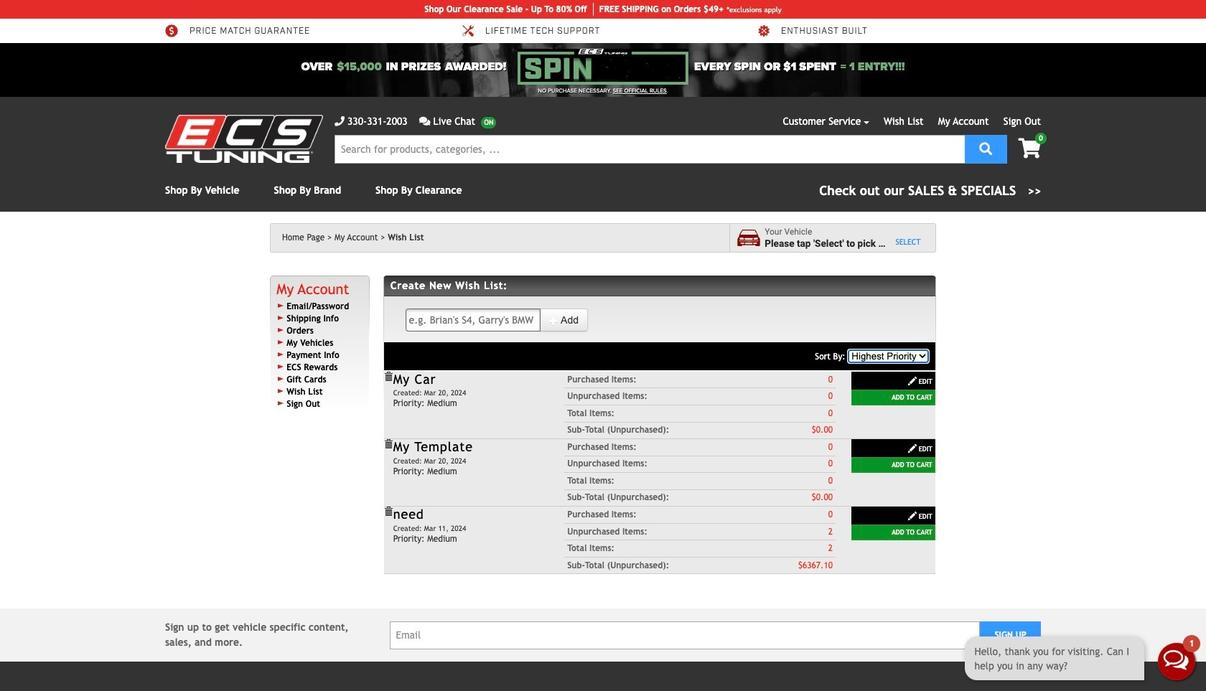 Task type: describe. For each thing, give the bounding box(es) containing it.
shopping cart image
[[1019, 139, 1042, 159]]

phone image
[[335, 116, 345, 126]]

comments image
[[419, 116, 431, 126]]

e.g. Brian's S4, Garry's BMW E92...etc text field
[[405, 309, 541, 332]]

1 delete image from the top
[[383, 372, 393, 382]]

ecs tuning 'spin to win' contest logo image
[[518, 49, 689, 85]]



Task type: locate. For each thing, give the bounding box(es) containing it.
delete image
[[383, 440, 393, 450]]

2 delete image from the top
[[383, 507, 393, 517]]

1 vertical spatial delete image
[[383, 507, 393, 517]]

white image
[[549, 316, 559, 326], [908, 376, 918, 386], [908, 444, 918, 454], [908, 512, 918, 522]]

0 vertical spatial delete image
[[383, 372, 393, 382]]

delete image
[[383, 372, 393, 382], [383, 507, 393, 517]]

Email email field
[[390, 622, 981, 650]]

delete image up delete image
[[383, 372, 393, 382]]

Search text field
[[335, 135, 965, 164]]

ecs tuning image
[[165, 115, 323, 163]]

search image
[[980, 142, 993, 155]]

delete image down delete image
[[383, 507, 393, 517]]



Task type: vqa. For each thing, say whether or not it's contained in the screenshot.
Delete icon for bottom white image
no



